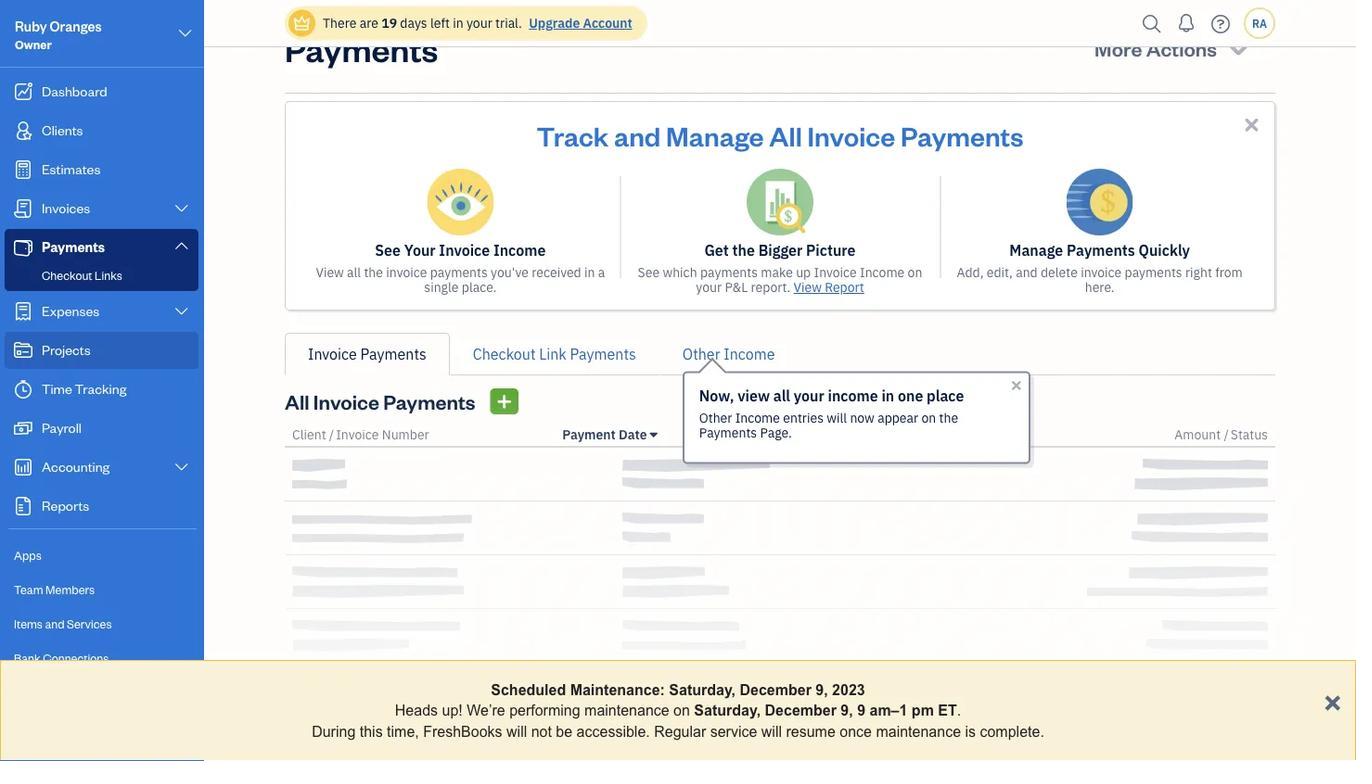 Task type: describe. For each thing, give the bounding box(es) containing it.
expense image
[[12, 302, 34, 321]]

main element
[[0, 0, 250, 762]]

projects
[[42, 341, 91, 359]]

actions
[[1146, 35, 1217, 61]]

in for there
[[453, 14, 463, 32]]

chevron large down image for invoices
[[173, 201, 190, 216]]

edit,
[[987, 264, 1013, 281]]

up
[[796, 264, 811, 281]]

view report
[[794, 279, 864, 296]]

tracking
[[75, 380, 126, 397]]

income inside see your invoice income view all the invoice payments you've received in a single place.
[[493, 241, 546, 260]]

in inside see your invoice income view all the invoice payments you've received in a single place.
[[584, 264, 595, 281]]

bank connections link
[[5, 643, 199, 675]]

regular
[[654, 723, 706, 740]]

clients link
[[5, 112, 199, 149]]

once
[[840, 723, 872, 740]]

caretdown image
[[650, 428, 658, 442]]

maintenance:
[[570, 682, 665, 698]]

invoice inside see which payments make up invoice income on your p&l report.
[[814, 264, 857, 281]]

more actions button
[[1078, 26, 1268, 70]]

now, view all your income in one place other income entries will now appear on the payments page.
[[699, 386, 964, 441]]

invoice image
[[12, 199, 34, 218]]

up!
[[442, 703, 463, 719]]

appear
[[878, 409, 919, 426]]

trial.
[[495, 14, 522, 32]]

bank connections
[[14, 651, 109, 666]]

other inside now, view all your income in one place other income entries will now appear on the payments page.
[[699, 409, 732, 426]]

make
[[761, 264, 793, 281]]

2023
[[832, 682, 865, 698]]

estimates link
[[5, 151, 199, 188]]

see your invoice income image
[[427, 169, 494, 236]]

pm
[[912, 703, 934, 719]]

1 vertical spatial maintenance
[[876, 723, 961, 740]]

be
[[556, 723, 572, 740]]

we're
[[467, 703, 505, 719]]

upgrade
[[529, 14, 580, 32]]

estimates
[[42, 160, 100, 178]]

payments for income
[[430, 264, 488, 281]]

bank
[[14, 651, 41, 666]]

1 vertical spatial all
[[285, 388, 309, 415]]

clients
[[42, 121, 83, 139]]

add a new payment image
[[496, 391, 513, 413]]

see for which
[[638, 264, 660, 281]]

single
[[424, 279, 459, 296]]

checkout links link
[[8, 264, 195, 287]]

0 vertical spatial all
[[769, 118, 802, 153]]

this
[[360, 723, 383, 740]]

link
[[539, 345, 567, 364]]

expenses
[[42, 302, 99, 320]]

0 vertical spatial chevron large down image
[[177, 22, 194, 45]]

expenses link
[[5, 293, 199, 330]]

reports
[[42, 497, 89, 514]]

members
[[46, 582, 95, 597]]

view inside see your invoice income view all the invoice payments you've received in a single place.
[[316, 264, 344, 281]]

all invoice payments
[[285, 388, 475, 415]]

payment image
[[12, 238, 34, 257]]

0 vertical spatial december
[[740, 682, 812, 698]]

9
[[857, 703, 866, 719]]

amount / status
[[1175, 426, 1268, 443]]

19
[[381, 14, 397, 32]]

money image
[[12, 419, 34, 438]]

report
[[825, 279, 864, 296]]

the inside now, view all your income in one place other income entries will now appear on the payments page.
[[939, 409, 958, 426]]

view
[[738, 386, 770, 405]]

other income
[[683, 345, 775, 364]]

all inside now, view all your income in one place other income entries will now appear on the payments page.
[[773, 386, 790, 405]]

your inside see which payments make up invoice income on your p&l report.
[[696, 279, 722, 296]]

time,
[[387, 723, 419, 740]]

page.
[[760, 424, 792, 441]]

invoices link
[[5, 190, 199, 227]]

other income link
[[659, 333, 798, 376]]

services
[[67, 616, 112, 632]]

payments link
[[5, 229, 199, 264]]

payments inside see which payments make up invoice income on your p&l report.
[[700, 264, 758, 281]]

1 horizontal spatial close image
[[1241, 114, 1262, 135]]

on inside now, view all your income in one place other income entries will now appear on the payments page.
[[922, 409, 936, 426]]

search image
[[1137, 10, 1167, 38]]

accounting link
[[5, 449, 199, 486]]

get the bigger picture
[[704, 241, 856, 260]]

reports link
[[5, 488, 199, 525]]

income inside see which payments make up invoice income on your p&l report.
[[860, 264, 905, 281]]

× dialog
[[0, 660, 1356, 762]]

chevron large down image for expenses
[[173, 304, 190, 319]]

is
[[965, 723, 976, 740]]

0 horizontal spatial will
[[506, 723, 527, 740]]

payment date button
[[562, 426, 658, 443]]

client image
[[12, 122, 34, 140]]

place.
[[462, 279, 497, 296]]

on inside scheduled maintenance: saturday, december 9, 2023 heads up! we're performing maintenance on saturday, december 9, 9 am–1 pm et . during this time, freshbooks will not be accessible. regular service will resume once maintenance is complete.
[[674, 703, 690, 719]]

amount
[[1175, 426, 1221, 443]]

your inside now, view all your income in one place other income entries will now appear on the payments page.
[[794, 386, 824, 405]]

apps
[[14, 548, 42, 563]]

income inside now, view all your income in one place other income entries will now appear on the payments page.
[[735, 409, 780, 426]]

see which payments make up invoice income on your p&l report.
[[638, 264, 922, 296]]

amount button
[[1175, 426, 1221, 443]]

ra
[[1252, 16, 1267, 31]]

upgrade account link
[[525, 14, 632, 32]]

place
[[927, 386, 964, 405]]

picture
[[806, 241, 856, 260]]

/ for invoice
[[329, 426, 334, 443]]

crown image
[[292, 13, 312, 33]]

payments for add,
[[1125, 264, 1182, 281]]

payroll
[[42, 419, 82, 436]]

days
[[400, 14, 427, 32]]

there are 19 days left in your trial. upgrade account
[[323, 14, 632, 32]]

from
[[1215, 264, 1243, 281]]

project image
[[12, 341, 34, 360]]

all inside see your invoice income view all the invoice payments you've received in a single place.
[[347, 264, 361, 281]]

scheduled
[[491, 682, 566, 698]]

income
[[828, 386, 878, 405]]

chevron large down image for payments
[[173, 238, 190, 253]]

team
[[14, 582, 43, 597]]



Task type: locate. For each thing, give the bounding box(es) containing it.
your up entries
[[794, 386, 824, 405]]

chevron large down image inside payments "link"
[[173, 238, 190, 253]]

2 chevron large down image from the top
[[173, 460, 190, 475]]

and for services
[[45, 616, 65, 632]]

chart image
[[12, 458, 34, 477]]

time tracking
[[42, 380, 126, 397]]

account
[[583, 14, 632, 32]]

your left p&l
[[696, 279, 722, 296]]

view right make
[[794, 279, 822, 296]]

and right items
[[45, 616, 65, 632]]

in left a on the top of the page
[[584, 264, 595, 281]]

other down now,
[[699, 409, 732, 426]]

there
[[323, 14, 357, 32]]

payments inside now, view all your income in one place other income entries will now appear on the payments page.
[[699, 424, 757, 441]]

all
[[769, 118, 802, 153], [285, 388, 309, 415]]

the down place
[[939, 409, 958, 426]]

1 horizontal spatial see
[[638, 264, 660, 281]]

are
[[360, 14, 378, 32]]

payments down the your
[[430, 264, 488, 281]]

1 vertical spatial in
[[584, 264, 595, 281]]

during
[[312, 723, 356, 740]]

time tracking link
[[5, 371, 199, 408]]

2 horizontal spatial payments
[[1125, 264, 1182, 281]]

see
[[375, 241, 401, 260], [638, 264, 660, 281]]

1 horizontal spatial 9,
[[841, 703, 853, 719]]

service
[[710, 723, 757, 740]]

payments inside see your invoice income view all the invoice payments you've received in a single place.
[[430, 264, 488, 281]]

see inside see your invoice income view all the invoice payments you've received in a single place.
[[375, 241, 401, 260]]

0 vertical spatial your
[[467, 14, 492, 32]]

0 horizontal spatial close image
[[1009, 378, 1024, 393]]

in inside now, view all your income in one place other income entries will now appear on the payments page.
[[882, 386, 894, 405]]

2 vertical spatial the
[[939, 409, 958, 426]]

payments
[[430, 264, 488, 281], [700, 264, 758, 281], [1125, 264, 1182, 281]]

1 horizontal spatial /
[[774, 426, 779, 443]]

see inside see which payments make up invoice income on your p&l report.
[[638, 264, 660, 281]]

performing
[[509, 703, 580, 719]]

invoice for payments
[[1081, 264, 1122, 281]]

2 invoice from the left
[[1081, 264, 1122, 281]]

checkout for checkout links
[[42, 268, 92, 283]]

bigger
[[758, 241, 803, 260]]

report.
[[751, 279, 790, 296]]

and right track
[[614, 118, 661, 153]]

left
[[430, 14, 450, 32]]

1 vertical spatial other
[[699, 409, 732, 426]]

the inside see your invoice income view all the invoice payments you've received in a single place.
[[364, 264, 383, 281]]

1 vertical spatial the
[[364, 264, 383, 281]]

2 horizontal spatial will
[[827, 409, 847, 426]]

in left one
[[882, 386, 894, 405]]

checkout up add a new payment icon
[[473, 345, 536, 364]]

1 vertical spatial and
[[1016, 264, 1038, 281]]

and inside manage payments quickly add, edit, and delete invoice payments right from here.
[[1016, 264, 1038, 281]]

income right up
[[860, 264, 905, 281]]

2 vertical spatial on
[[674, 703, 690, 719]]

9, left 9
[[841, 703, 853, 719]]

1 horizontal spatial and
[[614, 118, 661, 153]]

1 horizontal spatial will
[[761, 723, 782, 740]]

all up get the bigger picture
[[769, 118, 802, 153]]

0 horizontal spatial in
[[453, 14, 463, 32]]

will left "not"
[[506, 723, 527, 740]]

1 vertical spatial see
[[638, 264, 660, 281]]

in
[[453, 14, 463, 32], [584, 264, 595, 281], [882, 386, 894, 405]]

invoice payments
[[308, 345, 427, 364]]

get the bigger picture image
[[747, 169, 814, 236]]

0 horizontal spatial see
[[375, 241, 401, 260]]

invoice inside see your invoice income view all the invoice payments you've received in a single place.
[[439, 241, 490, 260]]

1 horizontal spatial all
[[769, 118, 802, 153]]

0 vertical spatial see
[[375, 241, 401, 260]]

×
[[1324, 684, 1341, 718]]

in right left
[[453, 14, 463, 32]]

chevrondown image
[[1226, 35, 1251, 61]]

payments down quickly
[[1125, 264, 1182, 281]]

invoice inside see your invoice income view all the invoice payments you've received in a single place.
[[386, 264, 427, 281]]

will right service
[[761, 723, 782, 740]]

accounting
[[42, 458, 110, 475]]

payments
[[285, 26, 438, 70], [901, 118, 1024, 153], [42, 238, 105, 256], [1067, 241, 1135, 260], [360, 345, 427, 364], [570, 345, 636, 364], [383, 388, 475, 415], [699, 424, 757, 441]]

status
[[1231, 426, 1268, 443]]

team members link
[[5, 574, 199, 607]]

1 vertical spatial december
[[765, 703, 837, 719]]

3 payments from the left
[[1125, 264, 1182, 281]]

2 vertical spatial and
[[45, 616, 65, 632]]

checkout for checkout link payments
[[473, 345, 536, 364]]

more
[[1095, 35, 1142, 61]]

and right edit,
[[1016, 264, 1038, 281]]

1 / from the left
[[329, 426, 334, 443]]

0 vertical spatial the
[[732, 241, 755, 260]]

0 vertical spatial other
[[683, 345, 720, 364]]

timer image
[[12, 380, 34, 399]]

checkout up expenses
[[42, 268, 92, 283]]

2 / from the left
[[774, 426, 779, 443]]

manage inside manage payments quickly add, edit, and delete invoice payments right from here.
[[1010, 241, 1063, 260]]

received
[[532, 264, 581, 281]]

invoice down the your
[[386, 264, 427, 281]]

dashboard link
[[5, 73, 199, 110]]

all
[[347, 264, 361, 281], [773, 386, 790, 405]]

a
[[598, 264, 605, 281]]

chevron large down image for accounting
[[173, 460, 190, 475]]

1 horizontal spatial the
[[732, 241, 755, 260]]

see left which
[[638, 264, 660, 281]]

other up now,
[[683, 345, 720, 364]]

checkout links
[[42, 268, 122, 283]]

1 vertical spatial saturday,
[[694, 703, 761, 719]]

/ left status
[[1224, 426, 1229, 443]]

2 horizontal spatial the
[[939, 409, 958, 426]]

manage payments quickly image
[[1066, 169, 1133, 236]]

your left trial.
[[467, 14, 492, 32]]

0 vertical spatial and
[[614, 118, 661, 153]]

your
[[404, 241, 436, 260]]

ruby
[[15, 17, 47, 35]]

1 vertical spatial your
[[696, 279, 722, 296]]

/ right client
[[329, 426, 334, 443]]

0 vertical spatial in
[[453, 14, 463, 32]]

ra button
[[1244, 7, 1275, 39]]

0 horizontal spatial your
[[467, 14, 492, 32]]

payments inside main element
[[42, 238, 105, 256]]

2 horizontal spatial and
[[1016, 264, 1038, 281]]

chevron large down image
[[177, 22, 194, 45], [173, 238, 190, 253], [173, 304, 190, 319]]

0 horizontal spatial maintenance
[[584, 703, 669, 719]]

0 horizontal spatial checkout
[[42, 268, 92, 283]]

close image right place
[[1009, 378, 1024, 393]]

/ for status
[[1224, 426, 1229, 443]]

ruby oranges owner
[[15, 17, 102, 52]]

payments inside manage payments quickly add, edit, and delete invoice payments right from here.
[[1067, 241, 1135, 260]]

9, left 2023
[[816, 682, 828, 698]]

invoice for your
[[386, 264, 427, 281]]

× button
[[1324, 684, 1341, 718]]

2 vertical spatial in
[[882, 386, 894, 405]]

type button
[[743, 426, 771, 443]]

connections
[[43, 651, 109, 666]]

on inside see which payments make up invoice income on your p&l report.
[[908, 264, 922, 281]]

the left single
[[364, 264, 383, 281]]

items and services
[[14, 616, 112, 632]]

view
[[316, 264, 344, 281], [794, 279, 822, 296]]

manage payments quickly add, edit, and delete invoice payments right from here.
[[957, 241, 1243, 296]]

1 vertical spatial chevron large down image
[[173, 238, 190, 253]]

2 horizontal spatial /
[[1224, 426, 1229, 443]]

close image
[[1241, 114, 1262, 135], [1009, 378, 1024, 393]]

entries
[[783, 409, 824, 426]]

saturday, up service
[[694, 703, 761, 719]]

0 vertical spatial checkout
[[42, 268, 92, 283]]

1 horizontal spatial view
[[794, 279, 822, 296]]

payment date
[[562, 426, 647, 443]]

checkout link payments
[[473, 345, 636, 364]]

and for manage
[[614, 118, 661, 153]]

the right get
[[732, 241, 755, 260]]

1 vertical spatial on
[[922, 409, 936, 426]]

0 horizontal spatial all
[[347, 264, 361, 281]]

1 horizontal spatial payments
[[700, 264, 758, 281]]

0 horizontal spatial all
[[285, 388, 309, 415]]

3 / from the left
[[1224, 426, 1229, 443]]

all right view
[[773, 386, 790, 405]]

1 vertical spatial manage
[[1010, 241, 1063, 260]]

and inside items and services link
[[45, 616, 65, 632]]

.
[[957, 703, 961, 719]]

internal
[[780, 426, 827, 443]]

1 vertical spatial 9,
[[841, 703, 853, 719]]

see your invoice income view all the invoice payments you've received in a single place.
[[316, 241, 605, 296]]

right
[[1185, 264, 1212, 281]]

see for your
[[375, 241, 401, 260]]

0 horizontal spatial payments
[[430, 264, 488, 281]]

date
[[619, 426, 647, 443]]

0 vertical spatial maintenance
[[584, 703, 669, 719]]

1 horizontal spatial manage
[[1010, 241, 1063, 260]]

owner
[[15, 37, 52, 52]]

apps link
[[5, 540, 199, 572]]

1 vertical spatial chevron large down image
[[173, 460, 190, 475]]

all up client
[[285, 388, 309, 415]]

estimate image
[[12, 160, 34, 179]]

checkout link payments link
[[450, 333, 659, 376]]

dashboard image
[[12, 83, 34, 101]]

0 vertical spatial 9,
[[816, 682, 828, 698]]

0 horizontal spatial manage
[[666, 118, 764, 153]]

one
[[898, 386, 923, 405]]

1 vertical spatial close image
[[1009, 378, 1024, 393]]

0 horizontal spatial the
[[364, 264, 383, 281]]

income down view
[[735, 409, 780, 426]]

invoice
[[807, 118, 895, 153], [439, 241, 490, 260], [814, 264, 857, 281], [308, 345, 357, 364], [313, 388, 379, 415], [336, 426, 379, 443]]

0 horizontal spatial view
[[316, 264, 344, 281]]

resume
[[786, 723, 836, 740]]

1 horizontal spatial your
[[696, 279, 722, 296]]

2 horizontal spatial your
[[794, 386, 824, 405]]

p&l
[[725, 279, 748, 296]]

maintenance down maintenance:
[[584, 703, 669, 719]]

invoice right 'delete' at the right top
[[1081, 264, 1122, 281]]

2 vertical spatial your
[[794, 386, 824, 405]]

1 horizontal spatial invoice
[[1081, 264, 1122, 281]]

payments down get
[[700, 264, 758, 281]]

will left now
[[827, 409, 847, 426]]

chevron large down image
[[173, 201, 190, 216], [173, 460, 190, 475]]

quickly
[[1139, 241, 1190, 260]]

items and services link
[[5, 609, 199, 641]]

number
[[382, 426, 429, 443]]

0 horizontal spatial invoice
[[386, 264, 427, 281]]

projects link
[[5, 332, 199, 369]]

close image down the chevrondown image
[[1241, 114, 1262, 135]]

in for now,
[[882, 386, 894, 405]]

invoice payments link
[[285, 333, 450, 376]]

0 vertical spatial on
[[908, 264, 922, 281]]

invoice inside manage payments quickly add, edit, and delete invoice payments right from here.
[[1081, 264, 1122, 281]]

maintenance down pm at the bottom right of the page
[[876, 723, 961, 740]]

checkout inside "link"
[[473, 345, 536, 364]]

report image
[[12, 497, 34, 516]]

1 horizontal spatial maintenance
[[876, 723, 961, 740]]

on down place
[[922, 409, 936, 426]]

view up invoice payments link
[[316, 264, 344, 281]]

go to help image
[[1206, 10, 1236, 38]]

1 vertical spatial all
[[773, 386, 790, 405]]

will inside now, view all your income in one place other income entries will now appear on the payments page.
[[827, 409, 847, 426]]

chevron large down image down the payroll link
[[173, 460, 190, 475]]

track and manage all invoice payments
[[537, 118, 1024, 153]]

on left "add,"
[[908, 264, 922, 281]]

0 vertical spatial manage
[[666, 118, 764, 153]]

invoice
[[386, 264, 427, 281], [1081, 264, 1122, 281]]

0 horizontal spatial and
[[45, 616, 65, 632]]

other
[[683, 345, 720, 364], [699, 409, 732, 426]]

heads
[[395, 703, 438, 719]]

income up view
[[724, 345, 775, 364]]

see left the your
[[375, 241, 401, 260]]

0 vertical spatial chevron large down image
[[173, 201, 190, 216]]

payments inside manage payments quickly add, edit, and delete invoice payments right from here.
[[1125, 264, 1182, 281]]

1 payments from the left
[[430, 264, 488, 281]]

2 vertical spatial chevron large down image
[[173, 304, 190, 319]]

0 horizontal spatial /
[[329, 426, 334, 443]]

chevron large down image inside invoices link
[[173, 201, 190, 216]]

1 vertical spatial checkout
[[473, 345, 536, 364]]

0 vertical spatial all
[[347, 264, 361, 281]]

2 payments from the left
[[700, 264, 758, 281]]

checkout inside main element
[[42, 268, 92, 283]]

1 invoice from the left
[[386, 264, 427, 281]]

1 chevron large down image from the top
[[173, 201, 190, 216]]

saturday, up regular
[[669, 682, 736, 698]]

checkout
[[42, 268, 92, 283], [473, 345, 536, 364]]

income up you've
[[493, 241, 546, 260]]

get
[[704, 241, 729, 260]]

saturday,
[[669, 682, 736, 698], [694, 703, 761, 719]]

1 horizontal spatial in
[[584, 264, 595, 281]]

dashboard
[[42, 82, 107, 100]]

notes
[[830, 426, 865, 443]]

/ for internal
[[774, 426, 779, 443]]

2 horizontal spatial in
[[882, 386, 894, 405]]

on
[[908, 264, 922, 281], [922, 409, 936, 426], [674, 703, 690, 719]]

add,
[[957, 264, 984, 281]]

chevron large down image up payments "link" on the top of page
[[173, 201, 190, 216]]

0 vertical spatial close image
[[1241, 114, 1262, 135]]

manage
[[666, 118, 764, 153], [1010, 241, 1063, 260]]

notifications image
[[1172, 5, 1201, 42]]

all up invoice payments link
[[347, 264, 361, 281]]

on up regular
[[674, 703, 690, 719]]

0 horizontal spatial 9,
[[816, 682, 828, 698]]

time
[[42, 380, 72, 397]]

here.
[[1085, 279, 1115, 296]]

1 horizontal spatial all
[[773, 386, 790, 405]]

0 vertical spatial saturday,
[[669, 682, 736, 698]]

1 horizontal spatial checkout
[[473, 345, 536, 364]]

payment
[[562, 426, 616, 443]]

/ right type button
[[774, 426, 779, 443]]



Task type: vqa. For each thing, say whether or not it's contained in the screenshot.
RA
yes



